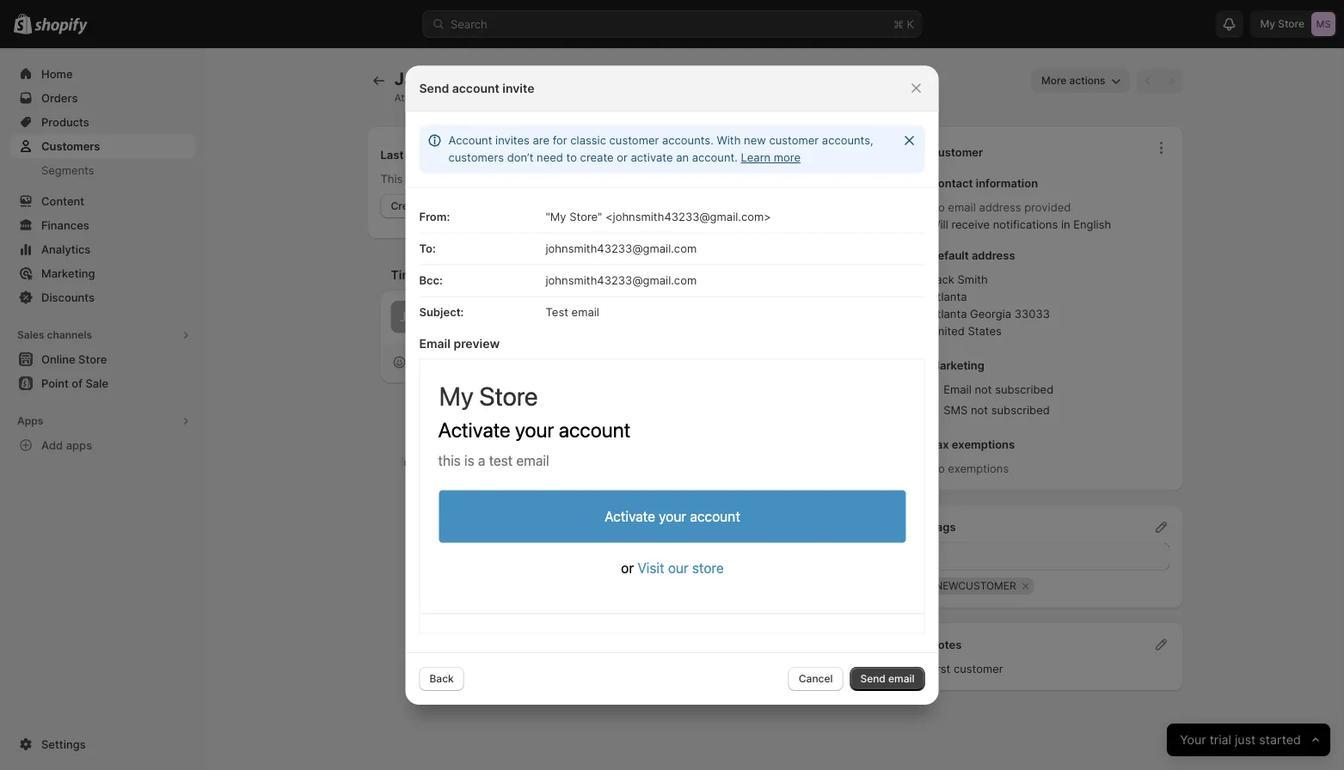 Task type: describe. For each thing, give the bounding box(es) containing it.
bcc:
[[419, 274, 443, 287]]

order for create
[[427, 200, 453, 212]]

send email
[[860, 673, 915, 685]]

email not subscribed
[[944, 383, 1054, 397]]

email for email not subscribed
[[944, 383, 972, 397]]

add
[[41, 439, 63, 452]]

0 horizontal spatial placed
[[438, 148, 475, 161]]

send for send account invite
[[419, 81, 449, 95]]

this customer hasn't placed any orders yet
[[381, 172, 608, 185]]

email for send
[[889, 673, 915, 685]]

add apps button
[[10, 434, 196, 458]]

jack smith atlanta ga, united states • customer for less than 5 seconds
[[394, 68, 694, 104]]

email preview
[[419, 336, 500, 351]]

notifications
[[993, 218, 1058, 231]]

1 vertical spatial address
[[972, 249, 1015, 262]]

channels
[[47, 329, 92, 341]]

email for email preview
[[419, 336, 451, 351]]

last order placed
[[381, 148, 475, 161]]

send email button
[[850, 667, 925, 691]]

order for last
[[407, 148, 436, 161]]

jack for jack smith atlanta ga, united states • customer for less than 5 seconds
[[394, 68, 434, 89]]

sales
[[17, 329, 44, 341]]

2 johnsmith43233@gmail.com from the top
[[546, 274, 697, 287]]

for inside jack smith atlanta ga, united states • customer for less than 5 seconds
[[580, 92, 594, 104]]

customer up more
[[769, 134, 819, 147]]

test
[[546, 306, 568, 319]]

email for test
[[572, 306, 599, 319]]

customers link
[[10, 134, 196, 158]]

subscribed for email not subscribed
[[995, 383, 1054, 397]]

account.
[[692, 151, 738, 164]]

shopify image
[[35, 18, 88, 35]]

no for no exemptions
[[930, 462, 945, 476]]

search
[[451, 17, 487, 31]]

this
[[381, 172, 403, 185]]

back
[[430, 673, 454, 685]]

activate
[[631, 151, 673, 164]]

account
[[449, 134, 492, 147]]

you
[[432, 457, 452, 470]]

first
[[930, 662, 951, 676]]

2 vertical spatial atlanta
[[930, 307, 967, 321]]

contact
[[930, 177, 973, 190]]

5
[[644, 92, 650, 104]]

subject:
[[419, 306, 464, 319]]

send account invite
[[419, 81, 535, 95]]

created
[[455, 457, 496, 470]]

timeline
[[391, 268, 441, 283]]

united inside the jack smith atlanta atlanta georgia 33033 united states
[[930, 325, 965, 338]]

smith for jack smith atlanta atlanta georgia 33033 united states
[[958, 273, 988, 286]]

customer inside jack smith atlanta ga, united states • customer for less than 5 seconds
[[530, 92, 577, 104]]

invite
[[503, 81, 535, 95]]

apps button
[[10, 409, 196, 434]]

english
[[1074, 218, 1111, 231]]

email for no
[[948, 201, 976, 214]]

an
[[676, 151, 689, 164]]

to
[[566, 151, 577, 164]]

hasn't
[[459, 172, 490, 185]]

settings link
[[10, 733, 196, 757]]

segments
[[41, 163, 94, 177]]

sales channels button
[[10, 323, 196, 347]]

send for send email
[[860, 673, 886, 685]]

orders
[[554, 172, 588, 185]]

to:
[[419, 242, 436, 255]]

contact information
[[930, 177, 1038, 190]]

no email address provided will receive notifications in english
[[930, 201, 1111, 231]]

notes
[[930, 638, 962, 652]]

no for no email address provided will receive notifications in english
[[930, 201, 945, 214]]

subscribed for sms not subscribed
[[991, 404, 1050, 417]]

•
[[521, 92, 527, 104]]

invites
[[496, 134, 530, 147]]

apps
[[17, 415, 43, 427]]

create order
[[391, 200, 453, 212]]

smith for jack smith atlanta ga, united states • customer for less than 5 seconds
[[438, 68, 488, 89]]

avatar with initials j s image
[[391, 301, 423, 333]]

learn
[[741, 151, 771, 164]]

<johnsmith43233@gmail.com>
[[606, 210, 771, 223]]

exemptions for tax exemptions
[[952, 438, 1015, 452]]

⌘
[[894, 17, 904, 31]]

sales channels
[[17, 329, 92, 341]]

discounts
[[41, 291, 95, 304]]

states inside the jack smith atlanta atlanta georgia 33033 united states
[[968, 325, 1002, 338]]

this
[[499, 457, 518, 470]]

create
[[580, 151, 614, 164]]

tax
[[930, 438, 949, 452]]



Task type: locate. For each thing, give the bounding box(es) containing it.
0 vertical spatial subscribed
[[995, 383, 1054, 397]]

states
[[487, 92, 518, 104], [968, 325, 1002, 338]]

Leave a comment... text field
[[433, 308, 878, 326]]

jack smith atlanta atlanta georgia 33033 united states
[[930, 273, 1050, 338]]

0 vertical spatial address
[[979, 201, 1022, 214]]

1 johnsmith43233@gmail.com from the top
[[546, 242, 697, 255]]

not for sms
[[971, 404, 988, 417]]

cancel button
[[789, 667, 843, 691]]

email inside button
[[889, 673, 915, 685]]

1 horizontal spatial placed
[[494, 172, 529, 185]]

jack up ga,
[[394, 68, 434, 89]]

georgia
[[970, 307, 1012, 321]]

customer.
[[521, 457, 573, 470]]

1 horizontal spatial smith
[[958, 273, 988, 286]]

customer down last order placed
[[406, 172, 456, 185]]

states left •
[[487, 92, 518, 104]]

address down "information"
[[979, 201, 1022, 214]]

0 horizontal spatial for
[[553, 134, 567, 147]]

johnsmith43233@gmail.com down store"
[[546, 242, 697, 255]]

customer up contact
[[930, 146, 983, 159]]

2 horizontal spatial email
[[948, 201, 976, 214]]

smith up ga,
[[438, 68, 488, 89]]

not for email
[[975, 383, 992, 397]]

jack
[[394, 68, 434, 89], [930, 273, 955, 286]]

no inside "no email address provided will receive notifications in english"
[[930, 201, 945, 214]]

email inside "no email address provided will receive notifications in english"
[[948, 201, 976, 214]]

exemptions for no exemptions
[[948, 462, 1009, 476]]

0 vertical spatial united
[[452, 92, 484, 104]]

1 vertical spatial atlanta
[[930, 290, 967, 304]]

0 horizontal spatial email
[[419, 336, 451, 351]]

learn more
[[741, 151, 801, 164]]

0 vertical spatial jack
[[394, 68, 434, 89]]

"my
[[546, 210, 566, 223]]

seconds
[[653, 92, 694, 104]]

0 vertical spatial email
[[948, 201, 976, 214]]

1 vertical spatial united
[[930, 325, 965, 338]]

account
[[452, 81, 500, 95]]

united inside jack smith atlanta ga, united states • customer for less than 5 seconds
[[452, 92, 484, 104]]

1 vertical spatial send
[[860, 673, 886, 685]]

1 no from the top
[[930, 201, 945, 214]]

2 no from the top
[[930, 462, 945, 476]]

don't
[[507, 151, 534, 164]]

customer right •
[[530, 92, 577, 104]]

johnsmith43233@gmail.com up leave a comment... text field
[[546, 274, 697, 287]]

atlanta
[[394, 92, 429, 104], [930, 290, 967, 304], [930, 307, 967, 321]]

1 vertical spatial jack
[[930, 273, 955, 286]]

new
[[744, 134, 766, 147]]

apps
[[66, 439, 92, 452]]

0 vertical spatial send
[[419, 81, 449, 95]]

address inside "no email address provided will receive notifications in english"
[[979, 201, 1022, 214]]

atlanta down default
[[930, 290, 967, 304]]

1 vertical spatial states
[[968, 325, 1002, 338]]

home link
[[10, 62, 196, 86]]

smith down default address in the right of the page
[[958, 273, 988, 286]]

not up sms not subscribed
[[975, 383, 992, 397]]

customer right first
[[954, 662, 1004, 676]]

subscribed up sms not subscribed
[[995, 383, 1054, 397]]

0 vertical spatial johnsmith43233@gmail.com
[[546, 242, 697, 255]]

preview
[[454, 336, 500, 351]]

email up sms
[[944, 383, 972, 397]]

send account invite dialog
[[0, 66, 1344, 705]]

will
[[930, 218, 949, 231]]

than
[[619, 92, 641, 104]]

0 vertical spatial smith
[[438, 68, 488, 89]]

tax exemptions
[[930, 438, 1015, 452]]

0 horizontal spatial smith
[[438, 68, 488, 89]]

0 horizontal spatial united
[[452, 92, 484, 104]]

33033
[[1015, 307, 1050, 321]]

or
[[617, 151, 628, 164]]

1 vertical spatial subscribed
[[991, 404, 1050, 417]]

settings
[[41, 738, 86, 751]]

status containing account invites are for classic customer accounts. with new customer accounts, customers don't need to create or activate an account.
[[419, 125, 925, 173]]

sms not subscribed
[[944, 404, 1050, 417]]

1 vertical spatial email
[[944, 383, 972, 397]]

smith
[[438, 68, 488, 89], [958, 273, 988, 286]]

⌘ k
[[894, 17, 914, 31]]

no exemptions
[[930, 462, 1009, 476]]

not
[[975, 383, 992, 397], [971, 404, 988, 417]]

for right are
[[553, 134, 567, 147]]

0 vertical spatial atlanta
[[394, 92, 429, 104]]

ga,
[[432, 92, 449, 104]]

1 horizontal spatial states
[[968, 325, 1002, 338]]

back button
[[419, 667, 464, 691]]

yet
[[591, 172, 608, 185]]

default
[[930, 249, 969, 262]]

1 horizontal spatial united
[[930, 325, 965, 338]]

0 vertical spatial no
[[930, 201, 945, 214]]

send inside send email button
[[860, 673, 886, 685]]

0 vertical spatial customer
[[530, 92, 577, 104]]

classic
[[571, 134, 606, 147]]

account invites are for classic customer accounts. with new customer accounts, customers don't need to create or activate an account.
[[449, 134, 874, 164]]

add apps
[[41, 439, 92, 452]]

johnsmith43233@gmail.com
[[546, 242, 697, 255], [546, 274, 697, 287]]

send right cancel
[[860, 673, 886, 685]]

learn more link
[[731, 146, 811, 170]]

not right sms
[[971, 404, 988, 417]]

in
[[1061, 218, 1071, 231]]

email down subject: at left
[[419, 336, 451, 351]]

placed down account
[[438, 148, 475, 161]]

jack inside the jack smith atlanta atlanta georgia 33033 united states
[[930, 273, 955, 286]]

"my store" <johnsmith43233@gmail.com>
[[546, 210, 771, 223]]

customer
[[530, 92, 577, 104], [930, 146, 983, 159]]

are
[[533, 134, 550, 147]]

order inside button
[[427, 200, 453, 212]]

order
[[407, 148, 436, 161], [427, 200, 453, 212]]

1 horizontal spatial email
[[944, 383, 972, 397]]

jack down default
[[930, 273, 955, 286]]

0 vertical spatial for
[[580, 92, 594, 104]]

create
[[391, 200, 424, 212]]

accounts,
[[822, 134, 874, 147]]

atlanta for jack smith atlanta ga, united states • customer for less than 5 seconds
[[394, 92, 429, 104]]

atlanta for jack smith atlanta atlanta georgia 33033 united states
[[930, 290, 967, 304]]

0 vertical spatial placed
[[438, 148, 475, 161]]

0 vertical spatial email
[[419, 336, 451, 351]]

atlanta left ga,
[[394, 92, 429, 104]]

send
[[419, 81, 449, 95], [860, 673, 886, 685]]

status
[[419, 125, 925, 173]]

order right create at left top
[[427, 200, 453, 212]]

need
[[537, 151, 563, 164]]

smith inside jack smith atlanta ga, united states • customer for less than 5 seconds
[[438, 68, 488, 89]]

address down receive
[[972, 249, 1015, 262]]

1 vertical spatial johnsmith43233@gmail.com
[[546, 274, 697, 287]]

1 horizontal spatial customer
[[930, 146, 983, 159]]

1 vertical spatial placed
[[494, 172, 529, 185]]

jack inside jack smith atlanta ga, united states • customer for less than 5 seconds
[[394, 68, 434, 89]]

sms
[[944, 404, 968, 417]]

segments link
[[10, 158, 196, 182]]

email left first
[[889, 673, 915, 685]]

send left "account"
[[419, 81, 449, 95]]

email
[[419, 336, 451, 351], [944, 383, 972, 397]]

accounts.
[[662, 134, 714, 147]]

more
[[774, 151, 801, 164]]

for left the less
[[580, 92, 594, 104]]

0 horizontal spatial states
[[487, 92, 518, 104]]

0 vertical spatial exemptions
[[952, 438, 1015, 452]]

email up receive
[[948, 201, 976, 214]]

1 vertical spatial exemptions
[[948, 462, 1009, 476]]

email right test
[[572, 306, 599, 319]]

placed down "don't"
[[494, 172, 529, 185]]

for inside account invites are for classic customer accounts. with new customer accounts, customers don't need to create or activate an account.
[[553, 134, 567, 147]]

smith inside the jack smith atlanta atlanta georgia 33033 united states
[[958, 273, 988, 286]]

united right ga,
[[452, 92, 484, 104]]

0 horizontal spatial send
[[419, 81, 449, 95]]

store"
[[570, 210, 602, 223]]

0 vertical spatial not
[[975, 383, 992, 397]]

1 horizontal spatial email
[[889, 673, 915, 685]]

1 vertical spatial not
[[971, 404, 988, 417]]

status inside send account invite dialog
[[419, 125, 925, 173]]

discounts link
[[10, 286, 196, 310]]

1 vertical spatial customer
[[930, 146, 983, 159]]

cancel
[[799, 673, 833, 685]]

no
[[930, 201, 945, 214], [930, 462, 945, 476]]

from:
[[419, 210, 450, 223]]

newcustomer
[[935, 580, 1016, 593]]

0 horizontal spatial email
[[572, 306, 599, 319]]

customers
[[41, 139, 100, 153]]

exemptions up no exemptions
[[952, 438, 1015, 452]]

k
[[907, 17, 914, 31]]

0 horizontal spatial jack
[[394, 68, 434, 89]]

provided
[[1025, 201, 1071, 214]]

subscribed
[[995, 383, 1054, 397], [991, 404, 1050, 417]]

1 vertical spatial no
[[930, 462, 945, 476]]

you created this customer.
[[432, 457, 573, 470]]

atlanta inside jack smith atlanta ga, united states • customer for less than 5 seconds
[[394, 92, 429, 104]]

customers
[[449, 151, 504, 164]]

1 vertical spatial order
[[427, 200, 453, 212]]

subscribed down email not subscribed
[[991, 404, 1050, 417]]

information
[[976, 177, 1038, 190]]

email inside send account invite dialog
[[419, 336, 451, 351]]

receive
[[952, 218, 990, 231]]

1 vertical spatial for
[[553, 134, 567, 147]]

create order button
[[381, 194, 464, 218]]

1 vertical spatial email
[[572, 306, 599, 319]]

2 vertical spatial email
[[889, 673, 915, 685]]

jack for jack smith atlanta atlanta georgia 33033 united states
[[930, 273, 955, 286]]

today
[[432, 428, 462, 440]]

customer up or
[[610, 134, 659, 147]]

0 vertical spatial states
[[487, 92, 518, 104]]

1 horizontal spatial send
[[860, 673, 886, 685]]

atlanta left georgia
[[930, 307, 967, 321]]

no down 'tax'
[[930, 462, 945, 476]]

order right last
[[407, 148, 436, 161]]

0 vertical spatial order
[[407, 148, 436, 161]]

1 horizontal spatial for
[[580, 92, 594, 104]]

test email
[[546, 306, 599, 319]]

states inside jack smith atlanta ga, united states • customer for less than 5 seconds
[[487, 92, 518, 104]]

home
[[41, 67, 73, 80]]

states down georgia
[[968, 325, 1002, 338]]

last
[[381, 148, 404, 161]]

no up will
[[930, 201, 945, 214]]

united up marketing
[[930, 325, 965, 338]]

0 horizontal spatial customer
[[530, 92, 577, 104]]

exemptions down tax exemptions
[[948, 462, 1009, 476]]

1 vertical spatial smith
[[958, 273, 988, 286]]

1 horizontal spatial jack
[[930, 273, 955, 286]]



Task type: vqa. For each thing, say whether or not it's contained in the screenshot.
Upc,
no



